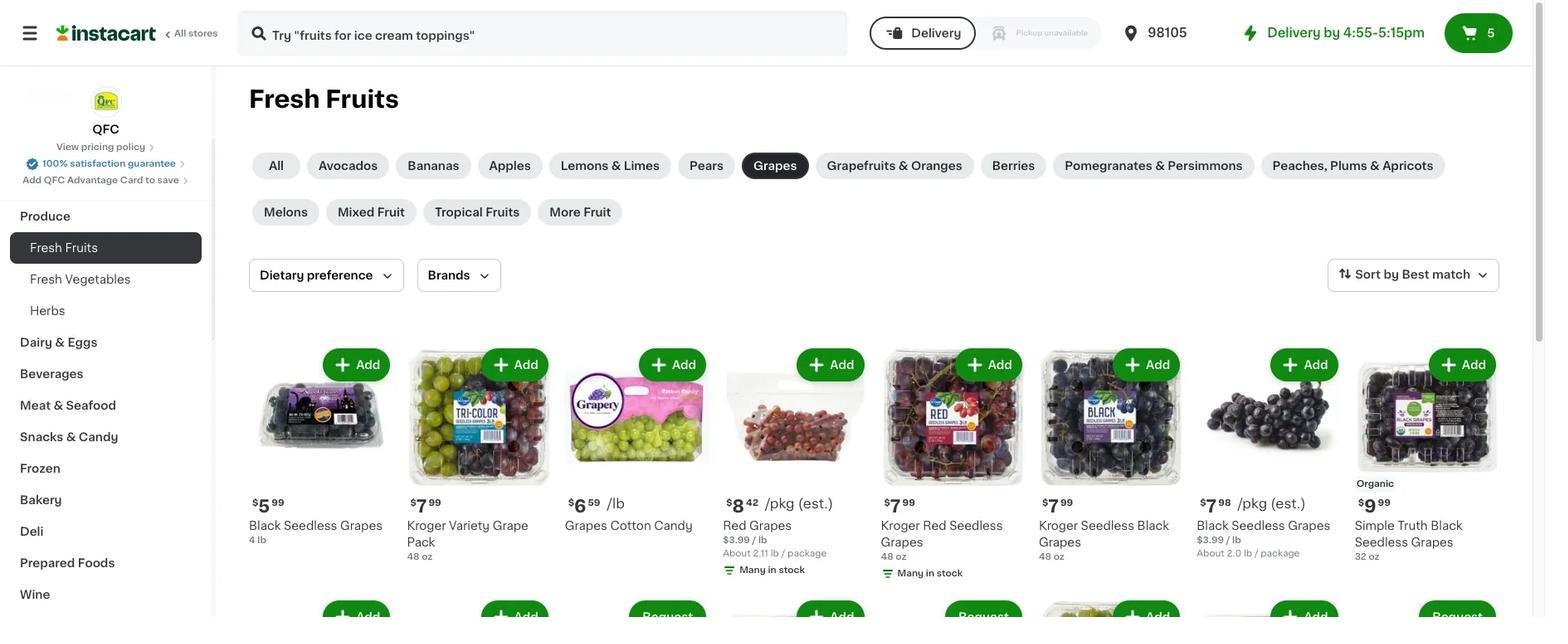 Task type: locate. For each thing, give the bounding box(es) containing it.
4 7 from the left
[[1207, 498, 1217, 516]]

2 /pkg from the left
[[1238, 498, 1268, 511]]

48 inside kroger variety grape pack 48 oz
[[407, 553, 420, 562]]

/pkg (est.)
[[765, 498, 834, 511], [1238, 498, 1306, 511]]

delivery by 4:55-5:15pm link
[[1241, 23, 1425, 43]]

many in stock down kroger red seedless grapes 48 oz
[[898, 570, 963, 579]]

$3.99
[[723, 537, 750, 546], [1197, 537, 1225, 546]]

(est.) for 8
[[798, 498, 834, 511]]

delivery by 4:55-5:15pm
[[1268, 27, 1425, 39]]

seedless inside "simple truth black seedless grapes 32 oz"
[[1355, 537, 1409, 549]]

0 vertical spatial fresh fruits
[[249, 87, 399, 111]]

add for 8th add button from the left
[[1463, 359, 1487, 371]]

kroger
[[407, 521, 446, 532], [881, 521, 920, 532], [1039, 521, 1078, 532]]

7 up kroger seedless black grapes 48 oz
[[1049, 498, 1059, 516]]

dairy & eggs
[[20, 337, 97, 349]]

1 $ 7 99 from the left
[[410, 498, 441, 516]]

about left 2.11
[[723, 550, 751, 559]]

7 for kroger variety grape pack
[[417, 498, 427, 516]]

0 horizontal spatial (est.)
[[798, 498, 834, 511]]

(est.) inside $7.98 per package (estimated) element
[[1271, 498, 1306, 511]]

99 for kroger seedless black grapes
[[1061, 499, 1074, 508]]

7 left 98
[[1207, 498, 1217, 516]]

1 horizontal spatial about
[[1197, 550, 1225, 559]]

guarantee
[[128, 159, 176, 169]]

fresh down produce
[[30, 242, 62, 254]]

32
[[1355, 553, 1367, 562]]

candy down $6.59 per pound element
[[654, 521, 693, 532]]

4 black from the left
[[1431, 521, 1463, 532]]

& for seafood
[[53, 400, 63, 412]]

48 inside kroger red seedless grapes 48 oz
[[881, 553, 894, 562]]

grapes   cotton candy
[[565, 521, 693, 532]]

fresh for fresh vegetables link at the left top of the page
[[30, 274, 62, 286]]

2 99 from the left
[[429, 499, 441, 508]]

4:55-
[[1344, 27, 1379, 39]]

produce link
[[10, 201, 202, 232]]

2 about from the left
[[1197, 550, 1225, 559]]

1 red from the left
[[723, 521, 747, 532]]

mixed fruit
[[338, 207, 405, 218]]

all
[[174, 29, 186, 38], [269, 160, 284, 172]]

qfc up view pricing policy link
[[92, 124, 119, 135]]

0 vertical spatial all
[[174, 29, 186, 38]]

/pkg right the "42"
[[765, 498, 795, 511]]

fresh fruits
[[249, 87, 399, 111], [30, 242, 98, 254]]

fresh
[[249, 87, 320, 111], [30, 242, 62, 254], [30, 274, 62, 286]]

fruit
[[377, 207, 405, 218], [584, 207, 611, 218]]

5 $ from the left
[[885, 499, 891, 508]]

0 horizontal spatial all
[[174, 29, 186, 38]]

8 add button from the left
[[1431, 350, 1495, 380]]

in down kroger red seedless grapes 48 oz
[[926, 570, 935, 579]]

add for fourth add button from left
[[830, 359, 855, 371]]

lb right 4
[[258, 537, 266, 546]]

more fruit
[[550, 207, 611, 218]]

4 oz from the left
[[1369, 553, 1380, 562]]

package inside black seedless grapes $3.99 / lb about 2.0 lb / package
[[1261, 550, 1300, 559]]

1 about from the left
[[723, 550, 751, 559]]

delivery button
[[870, 17, 977, 50]]

2 $3.99 from the left
[[1197, 537, 1225, 546]]

candy down seafood
[[79, 432, 118, 443]]

$ inside $ 8 42
[[727, 499, 733, 508]]

fruits up fresh vegetables
[[65, 242, 98, 254]]

lb
[[258, 537, 266, 546], [759, 537, 768, 546], [1233, 537, 1242, 546], [771, 550, 779, 559], [1244, 550, 1253, 559]]

6 $ from the left
[[1043, 499, 1049, 508]]

herbs link
[[10, 296, 202, 327]]

0 horizontal spatial 5
[[258, 498, 270, 516]]

3 $ 7 99 from the left
[[1043, 498, 1074, 516]]

Search field
[[239, 12, 847, 55]]

1 horizontal spatial qfc
[[92, 124, 119, 135]]

kroger for seedless
[[1039, 521, 1078, 532]]

/pkg (est.) inside $7.98 per package (estimated) element
[[1238, 498, 1306, 511]]

3 48 from the left
[[1039, 553, 1052, 562]]

/ right 2.0
[[1255, 550, 1259, 559]]

bananas link
[[396, 153, 471, 179]]

1 horizontal spatial red
[[923, 521, 947, 532]]

99 up pack
[[429, 499, 441, 508]]

3 black from the left
[[1197, 521, 1229, 532]]

0 horizontal spatial red
[[723, 521, 747, 532]]

in down 2.11
[[768, 567, 777, 576]]

4 99 from the left
[[1061, 499, 1074, 508]]

tropical fruits link
[[423, 199, 532, 226]]

sort by
[[1356, 269, 1400, 281]]

all inside all link
[[269, 160, 284, 172]]

1 $3.99 from the left
[[723, 537, 750, 546]]

2 oz from the left
[[896, 553, 907, 562]]

kroger inside kroger seedless black grapes 48 oz
[[1039, 521, 1078, 532]]

prepared foods
[[20, 558, 115, 570]]

None search field
[[237, 10, 849, 56]]

1 horizontal spatial by
[[1384, 269, 1400, 281]]

$
[[252, 499, 258, 508], [410, 499, 417, 508], [568, 499, 575, 508], [727, 499, 733, 508], [885, 499, 891, 508], [1043, 499, 1049, 508], [1201, 499, 1207, 508], [1359, 499, 1365, 508]]

0 horizontal spatial $ 7 99
[[410, 498, 441, 516]]

$ left the 59
[[568, 499, 575, 508]]

/pkg (est.) up 'red grapes $3.99 / lb about 2.11 lb / package'
[[765, 498, 834, 511]]

8
[[733, 498, 745, 516]]

8 $ from the left
[[1359, 499, 1365, 508]]

berries link
[[981, 153, 1047, 179]]

9
[[1365, 498, 1377, 516]]

1 vertical spatial fresh
[[30, 242, 62, 254]]

add for 3rd add button from right
[[1147, 359, 1171, 371]]

1 48 from the left
[[407, 553, 420, 562]]

fresh for fresh fruits link
[[30, 242, 62, 254]]

black
[[249, 521, 281, 532], [1138, 521, 1170, 532], [1197, 521, 1229, 532], [1431, 521, 1463, 532]]

1 oz from the left
[[422, 553, 433, 562]]

deli
[[20, 526, 44, 538]]

red
[[723, 521, 747, 532], [923, 521, 947, 532]]

7 $ from the left
[[1201, 499, 1207, 508]]

many down 2.11
[[740, 567, 766, 576]]

by
[[1324, 27, 1341, 39], [1384, 269, 1400, 281]]

more
[[550, 207, 581, 218]]

seedless for grapes
[[1081, 521, 1135, 532]]

many down kroger red seedless grapes 48 oz
[[898, 570, 924, 579]]

1 vertical spatial candy
[[654, 521, 693, 532]]

by right sort
[[1384, 269, 1400, 281]]

/pkg (est.) up black seedless grapes $3.99 / lb about 2.0 lb / package
[[1238, 498, 1306, 511]]

& right snacks
[[66, 432, 76, 443]]

2 horizontal spatial 48
[[1039, 553, 1052, 562]]

48 inside kroger seedless black grapes 48 oz
[[1039, 553, 1052, 562]]

black inside black seedless grapes $3.99 / lb about 2.0 lb / package
[[1197, 521, 1229, 532]]

5 inside product "group"
[[258, 498, 270, 516]]

100% satisfaction guarantee
[[42, 159, 176, 169]]

& inside 'link'
[[66, 432, 76, 443]]

mixed fruit link
[[326, 199, 417, 226]]

oz inside kroger seedless black grapes 48 oz
[[1054, 553, 1065, 562]]

by inside field
[[1384, 269, 1400, 281]]

all for all stores
[[174, 29, 186, 38]]

many in stock down 2.11
[[740, 567, 805, 576]]

qfc down 100%
[[44, 176, 65, 185]]

satisfaction
[[70, 159, 126, 169]]

0 horizontal spatial qfc
[[44, 176, 65, 185]]

2 7 from the left
[[891, 498, 901, 516]]

1 vertical spatial fruits
[[486, 207, 520, 218]]

0 horizontal spatial package
[[788, 550, 827, 559]]

1 black from the left
[[249, 521, 281, 532]]

0 horizontal spatial by
[[1324, 27, 1341, 39]]

2 red from the left
[[923, 521, 947, 532]]

1 /pkg from the left
[[765, 498, 795, 511]]

peaches, plums & apricots
[[1273, 160, 1434, 172]]

1 horizontal spatial fruit
[[584, 207, 611, 218]]

brands
[[428, 270, 470, 281]]

all up the melons
[[269, 160, 284, 172]]

1 horizontal spatial kroger
[[881, 521, 920, 532]]

/pkg
[[765, 498, 795, 511], [1238, 498, 1268, 511]]

seedless inside black seedless grapes 4 lb
[[284, 521, 337, 532]]

lemons & limes link
[[549, 153, 672, 179]]

99
[[272, 499, 284, 508], [429, 499, 441, 508], [903, 499, 916, 508], [1061, 499, 1074, 508], [1379, 499, 1391, 508]]

grapes inside black seedless grapes 4 lb
[[340, 521, 383, 532]]

3 7 from the left
[[1049, 498, 1059, 516]]

& for limes
[[612, 160, 621, 172]]

1 horizontal spatial /pkg
[[1238, 498, 1268, 511]]

product group containing 8
[[723, 345, 868, 581]]

2 $ from the left
[[410, 499, 417, 508]]

$3.99 down $ 7 98
[[1197, 537, 1225, 546]]

7 up pack
[[417, 498, 427, 516]]

fresh up herbs
[[30, 274, 62, 286]]

fruit right more
[[584, 207, 611, 218]]

1 $ from the left
[[252, 499, 258, 508]]

0 horizontal spatial delivery
[[912, 27, 962, 39]]

3 oz from the left
[[1054, 553, 1065, 562]]

1 horizontal spatial $3.99
[[1197, 537, 1225, 546]]

kroger variety grape pack 48 oz
[[407, 521, 529, 562]]

$ 7 99 up kroger red seedless grapes 48 oz
[[885, 498, 916, 516]]

kroger inside kroger variety grape pack 48 oz
[[407, 521, 446, 532]]

$6.59 per pound element
[[565, 497, 710, 518]]

1 vertical spatial by
[[1384, 269, 1400, 281]]

1 99 from the left
[[272, 499, 284, 508]]

candy inside 'link'
[[79, 432, 118, 443]]

tropical fruits
[[435, 207, 520, 218]]

2 horizontal spatial fruits
[[486, 207, 520, 218]]

1 horizontal spatial many
[[898, 570, 924, 579]]

1 fruit from the left
[[377, 207, 405, 218]]

0 horizontal spatial many
[[740, 567, 766, 576]]

(est.) up 'red grapes $3.99 / lb about 2.11 lb / package'
[[798, 498, 834, 511]]

(est.) up black seedless grapes $3.99 / lb about 2.0 lb / package
[[1271, 498, 1306, 511]]

/pkg inside $8.42 per package (estimated) element
[[765, 498, 795, 511]]

in
[[768, 567, 777, 576], [926, 570, 935, 579]]

1 (est.) from the left
[[798, 498, 834, 511]]

product group containing 6
[[565, 345, 710, 535]]

add for 3rd add button from the left
[[672, 359, 697, 371]]

& for candy
[[66, 432, 76, 443]]

0 vertical spatial by
[[1324, 27, 1341, 39]]

qfc logo image
[[90, 86, 122, 118]]

fresh fruits up avocados
[[249, 87, 399, 111]]

1 /pkg (est.) from the left
[[765, 498, 834, 511]]

$ up pack
[[410, 499, 417, 508]]

$ 9 99
[[1359, 498, 1391, 516]]

2.0
[[1227, 550, 1242, 559]]

fruit right the mixed
[[377, 207, 405, 218]]

package
[[788, 550, 827, 559], [1261, 550, 1300, 559]]

delivery for delivery by 4:55-5:15pm
[[1268, 27, 1321, 39]]

2 horizontal spatial $ 7 99
[[1043, 498, 1074, 516]]

add for 8th add button from the right
[[356, 359, 381, 371]]

red inside 'red grapes $3.99 / lb about 2.11 lb / package'
[[723, 521, 747, 532]]

1 horizontal spatial 5
[[1488, 27, 1496, 39]]

0 horizontal spatial candy
[[79, 432, 118, 443]]

1 horizontal spatial /pkg (est.)
[[1238, 498, 1306, 511]]

0 horizontal spatial 48
[[407, 553, 420, 562]]

delivery
[[1268, 27, 1321, 39], [912, 27, 962, 39]]

99 up kroger red seedless grapes 48 oz
[[903, 499, 916, 508]]

1 horizontal spatial fruits
[[326, 87, 399, 111]]

2 /pkg (est.) from the left
[[1238, 498, 1306, 511]]

kroger inside kroger red seedless grapes 48 oz
[[881, 521, 920, 532]]

policy
[[116, 143, 145, 152]]

$ up kroger seedless black grapes 48 oz
[[1043, 499, 1049, 508]]

delivery for delivery
[[912, 27, 962, 39]]

delivery inside button
[[912, 27, 962, 39]]

add qfc advantage card to save
[[23, 176, 179, 185]]

candy for grapes   cotton candy
[[654, 521, 693, 532]]

1 horizontal spatial fresh fruits
[[249, 87, 399, 111]]

5 add button from the left
[[957, 350, 1021, 380]]

black inside kroger seedless black grapes 48 oz
[[1138, 521, 1170, 532]]

fresh vegetables
[[30, 274, 131, 286]]

2 kroger from the left
[[881, 521, 920, 532]]

product group
[[249, 345, 394, 548], [407, 345, 552, 565], [565, 345, 710, 535], [723, 345, 868, 581], [881, 345, 1026, 585], [1039, 345, 1184, 565], [1197, 345, 1342, 562], [1355, 345, 1500, 565], [249, 598, 394, 618], [407, 598, 552, 618], [565, 598, 710, 618], [723, 598, 868, 618], [881, 598, 1026, 618], [1039, 598, 1184, 618], [1197, 598, 1342, 618], [1355, 598, 1500, 618]]

/pkg inside $7.98 per package (estimated) element
[[1238, 498, 1268, 511]]

0 horizontal spatial fruits
[[65, 242, 98, 254]]

seedless inside kroger seedless black grapes 48 oz
[[1081, 521, 1135, 532]]

$ left 98
[[1201, 499, 1207, 508]]

$ left the "42"
[[727, 499, 733, 508]]

seedless inside black seedless grapes $3.99 / lb about 2.0 lb / package
[[1232, 521, 1286, 532]]

grapefruits & oranges
[[827, 160, 963, 172]]

0 horizontal spatial in
[[768, 567, 777, 576]]

it
[[73, 56, 81, 67]]

2 vertical spatial fruits
[[65, 242, 98, 254]]

truth
[[1398, 521, 1428, 532]]

advantage
[[67, 176, 118, 185]]

0 horizontal spatial about
[[723, 550, 751, 559]]

0 horizontal spatial stock
[[779, 567, 805, 576]]

3 $ from the left
[[568, 499, 575, 508]]

2 vertical spatial fresh
[[30, 274, 62, 286]]

2 fruit from the left
[[584, 207, 611, 218]]

$3.99 down 8
[[723, 537, 750, 546]]

1 7 from the left
[[417, 498, 427, 516]]

melons link
[[252, 199, 320, 226]]

by for delivery
[[1324, 27, 1341, 39]]

/pkg (est.) inside $8.42 per package (estimated) element
[[765, 498, 834, 511]]

0 horizontal spatial /pkg (est.)
[[765, 498, 834, 511]]

/pkg (est.) for 8
[[765, 498, 834, 511]]

/ up 2.11
[[753, 537, 757, 546]]

eggs
[[68, 337, 97, 349]]

stock down kroger red seedless grapes 48 oz
[[937, 570, 963, 579]]

7
[[417, 498, 427, 516], [891, 498, 901, 516], [1049, 498, 1059, 516], [1207, 498, 1217, 516]]

/pkg for 8
[[765, 498, 795, 511]]

fresh up all link
[[249, 87, 320, 111]]

brands button
[[417, 259, 501, 292]]

/pkg (est.) for 7
[[1238, 498, 1306, 511]]

2 horizontal spatial kroger
[[1039, 521, 1078, 532]]

$ 7 99 for kroger variety grape pack
[[410, 498, 441, 516]]

$ down organic in the bottom right of the page
[[1359, 499, 1365, 508]]

1 horizontal spatial stock
[[937, 570, 963, 579]]

2 48 from the left
[[881, 553, 894, 562]]

grapes inside "simple truth black seedless grapes 32 oz"
[[1412, 537, 1454, 549]]

kroger for red
[[881, 521, 920, 532]]

99 right 9 at the right bottom of page
[[1379, 499, 1391, 508]]

stock down 'red grapes $3.99 / lb about 2.11 lb / package'
[[779, 567, 805, 576]]

many
[[740, 567, 766, 576], [898, 570, 924, 579]]

2 package from the left
[[1261, 550, 1300, 559]]

1 horizontal spatial $ 7 99
[[885, 498, 916, 516]]

$3.99 inside 'red grapes $3.99 / lb about 2.11 lb / package'
[[723, 537, 750, 546]]

1 horizontal spatial package
[[1261, 550, 1300, 559]]

& right the meat
[[53, 400, 63, 412]]

99 up kroger seedless black grapes 48 oz
[[1061, 499, 1074, 508]]

0 horizontal spatial /pkg
[[765, 498, 795, 511]]

1 horizontal spatial (est.)
[[1271, 498, 1306, 511]]

1 package from the left
[[788, 550, 827, 559]]

7 for kroger seedless black grapes
[[1049, 498, 1059, 516]]

pomegranates & persimmons
[[1065, 160, 1243, 172]]

1 horizontal spatial in
[[926, 570, 935, 579]]

&
[[612, 160, 621, 172], [899, 160, 909, 172], [1156, 160, 1165, 172], [1371, 160, 1380, 172], [55, 337, 65, 349], [53, 400, 63, 412], [66, 432, 76, 443]]

7 up kroger red seedless grapes 48 oz
[[891, 498, 901, 516]]

add for seventh add button
[[1305, 359, 1329, 371]]

3 99 from the left
[[903, 499, 916, 508]]

oz inside kroger variety grape pack 48 oz
[[422, 553, 433, 562]]

package right 2.11
[[788, 550, 827, 559]]

0 vertical spatial candy
[[79, 432, 118, 443]]

& left persimmons
[[1156, 160, 1165, 172]]

fruits right tropical
[[486, 207, 520, 218]]

7 add button from the left
[[1273, 350, 1337, 380]]

(est.) for 7
[[1271, 498, 1306, 511]]

2 black from the left
[[1138, 521, 1170, 532]]

4 $ from the left
[[727, 499, 733, 508]]

5 99 from the left
[[1379, 499, 1391, 508]]

& left eggs at bottom left
[[55, 337, 65, 349]]

$ 7 99 up pack
[[410, 498, 441, 516]]

$ inside $ 6 59 /lb
[[568, 499, 575, 508]]

0 vertical spatial fresh
[[249, 87, 320, 111]]

best match
[[1403, 269, 1471, 281]]

& for oranges
[[899, 160, 909, 172]]

1 horizontal spatial all
[[269, 160, 284, 172]]

1 horizontal spatial 48
[[881, 553, 894, 562]]

again
[[84, 56, 117, 67]]

2 (est.) from the left
[[1271, 498, 1306, 511]]

3 kroger from the left
[[1039, 521, 1078, 532]]

to
[[145, 176, 155, 185]]

all left stores
[[174, 29, 186, 38]]

peaches, plums & apricots link
[[1261, 153, 1446, 179]]

1 vertical spatial all
[[269, 160, 284, 172]]

99 inside $ 9 99
[[1379, 499, 1391, 508]]

$ 7 99 up kroger seedless black grapes 48 oz
[[1043, 498, 1074, 516]]

fresh fruits up fresh vegetables
[[30, 242, 98, 254]]

$ inside $ 5 99
[[252, 499, 258, 508]]

add qfc advantage card to save link
[[23, 174, 189, 188]]

0 vertical spatial 5
[[1488, 27, 1496, 39]]

$ up 4
[[252, 499, 258, 508]]

& left oranges
[[899, 160, 909, 172]]

1 horizontal spatial candy
[[654, 521, 693, 532]]

by for sort
[[1384, 269, 1400, 281]]

dietary preference
[[260, 270, 373, 281]]

all inside all stores link
[[174, 29, 186, 38]]

(est.)
[[798, 498, 834, 511], [1271, 498, 1306, 511]]

sort
[[1356, 269, 1381, 281]]

oz inside kroger red seedless grapes 48 oz
[[896, 553, 907, 562]]

fruits up avocados
[[326, 87, 399, 111]]

59
[[588, 499, 601, 508]]

seafood
[[66, 400, 116, 412]]

7 inside $7.98 per package (estimated) element
[[1207, 498, 1217, 516]]

$ 6 59 /lb
[[568, 498, 625, 516]]

2 $ 7 99 from the left
[[885, 498, 916, 516]]

lb inside black seedless grapes 4 lb
[[258, 537, 266, 546]]

grapefruits
[[827, 160, 896, 172]]

black inside "simple truth black seedless grapes 32 oz"
[[1431, 521, 1463, 532]]

0 horizontal spatial kroger
[[407, 521, 446, 532]]

99 for black seedless grapes
[[272, 499, 284, 508]]

$ up kroger red seedless grapes 48 oz
[[885, 499, 891, 508]]

package right 2.0
[[1261, 550, 1300, 559]]

0 horizontal spatial $3.99
[[723, 537, 750, 546]]

1 vertical spatial fresh fruits
[[30, 242, 98, 254]]

& left limes
[[612, 160, 621, 172]]

by left 4:55-
[[1324, 27, 1341, 39]]

0 horizontal spatial fruit
[[377, 207, 405, 218]]

candy for snacks & candy
[[79, 432, 118, 443]]

99 inside $ 5 99
[[272, 499, 284, 508]]

add for second add button from left
[[514, 359, 539, 371]]

1 kroger from the left
[[407, 521, 446, 532]]

about left 2.0
[[1197, 550, 1225, 559]]

oz inside "simple truth black seedless grapes 32 oz"
[[1369, 553, 1380, 562]]

99 up black seedless grapes 4 lb at bottom
[[272, 499, 284, 508]]

1 horizontal spatial delivery
[[1268, 27, 1321, 39]]

1 vertical spatial 5
[[258, 498, 270, 516]]

3 add button from the left
[[641, 350, 705, 380]]

$ 7 99 for kroger seedless black grapes
[[1043, 498, 1074, 516]]

/pkg right 98
[[1238, 498, 1268, 511]]

grapes link
[[742, 153, 809, 179]]

(est.) inside $8.42 per package (estimated) element
[[798, 498, 834, 511]]

service type group
[[870, 17, 1102, 50]]

qfc
[[92, 124, 119, 135], [44, 176, 65, 185]]



Task type: describe. For each thing, give the bounding box(es) containing it.
48 for red
[[881, 553, 894, 562]]

all for all
[[269, 160, 284, 172]]

$7.98 per package (estimated) element
[[1197, 497, 1342, 518]]

vegetables
[[65, 274, 131, 286]]

lb up 2.11
[[759, 537, 768, 546]]

& for persimmons
[[1156, 160, 1165, 172]]

buy it again link
[[10, 45, 202, 78]]

grapes inside kroger seedless black grapes 48 oz
[[1039, 537, 1082, 549]]

package inside 'red grapes $3.99 / lb about 2.11 lb / package'
[[788, 550, 827, 559]]

meat
[[20, 400, 51, 412]]

grapes inside black seedless grapes $3.99 / lb about 2.0 lb / package
[[1289, 521, 1331, 532]]

simple
[[1355, 521, 1395, 532]]

cotton
[[611, 521, 651, 532]]

apples link
[[478, 153, 543, 179]]

2.11
[[753, 550, 769, 559]]

bakery
[[20, 495, 62, 506]]

about inside black seedless grapes $3.99 / lb about 2.0 lb / package
[[1197, 550, 1225, 559]]

4 add button from the left
[[799, 350, 863, 380]]

1 add button from the left
[[325, 350, 389, 380]]

grapes inside 'red grapes $3.99 / lb about 2.11 lb / package'
[[750, 521, 792, 532]]

Best match Sort by field
[[1329, 259, 1500, 292]]

pears
[[690, 160, 724, 172]]

0 horizontal spatial fresh fruits
[[30, 242, 98, 254]]

100%
[[42, 159, 68, 169]]

peaches,
[[1273, 160, 1328, 172]]

avocados link
[[307, 153, 390, 179]]

produce
[[20, 211, 71, 222]]

fresh fruits link
[[10, 232, 202, 264]]

product group containing 5
[[249, 345, 394, 548]]

limes
[[624, 160, 660, 172]]

dairy & eggs link
[[10, 327, 202, 359]]

$ inside $ 7 98
[[1201, 499, 1207, 508]]

kroger for variety
[[407, 521, 446, 532]]

snacks & candy link
[[10, 422, 202, 453]]

view pricing policy link
[[56, 141, 155, 154]]

0 horizontal spatial many in stock
[[740, 567, 805, 576]]

black inside black seedless grapes 4 lb
[[249, 521, 281, 532]]

view
[[56, 143, 79, 152]]

grapes inside kroger red seedless grapes 48 oz
[[881, 537, 924, 549]]

wine
[[20, 589, 50, 601]]

$ 7 99 for kroger red seedless grapes
[[885, 498, 916, 516]]

lb right 2.0
[[1244, 550, 1253, 559]]

recipes
[[20, 148, 69, 159]]

oranges
[[911, 160, 963, 172]]

pomegranates
[[1065, 160, 1153, 172]]

berries
[[993, 160, 1036, 172]]

6 add button from the left
[[1115, 350, 1179, 380]]

99 for simple truth black seedless grapes
[[1379, 499, 1391, 508]]

add for 4th add button from the right
[[988, 359, 1013, 371]]

$ 8 42
[[727, 498, 759, 516]]

$ 7 98
[[1201, 498, 1232, 516]]

lists link
[[10, 78, 202, 111]]

98105
[[1148, 27, 1188, 39]]

48 for variety
[[407, 553, 420, 562]]

1 horizontal spatial many in stock
[[898, 570, 963, 579]]

lemons
[[561, 160, 609, 172]]

qfc link
[[90, 86, 122, 138]]

$8.42 per package (estimated) element
[[723, 497, 868, 518]]

$ 5 99
[[252, 498, 284, 516]]

pears link
[[678, 153, 736, 179]]

/pkg for 7
[[1238, 498, 1268, 511]]

99 for kroger variety grape pack
[[429, 499, 441, 508]]

7 for kroger red seedless grapes
[[891, 498, 901, 516]]

0 vertical spatial qfc
[[92, 124, 119, 135]]

$ inside $ 9 99
[[1359, 499, 1365, 508]]

dairy
[[20, 337, 52, 349]]

seedless for 4
[[284, 521, 337, 532]]

pricing
[[81, 143, 114, 152]]

2 add button from the left
[[483, 350, 547, 380]]

bananas
[[408, 160, 460, 172]]

all link
[[252, 153, 301, 179]]

seedless for $3.99
[[1232, 521, 1286, 532]]

oz for red
[[896, 553, 907, 562]]

grape
[[493, 521, 529, 532]]

fruit for mixed fruit
[[377, 207, 405, 218]]

grapefruits & oranges link
[[816, 153, 974, 179]]

48 for seedless
[[1039, 553, 1052, 562]]

plums
[[1331, 160, 1368, 172]]

black seedless grapes 4 lb
[[249, 521, 383, 546]]

& for eggs
[[55, 337, 65, 349]]

thanksgiving
[[20, 179, 99, 191]]

kroger red seedless grapes 48 oz
[[881, 521, 1003, 562]]

& right plums on the top
[[1371, 160, 1380, 172]]

/ right 2.11
[[782, 550, 786, 559]]

oz for variety
[[422, 553, 433, 562]]

lb right 2.11
[[771, 550, 779, 559]]

seedless inside kroger red seedless grapes 48 oz
[[950, 521, 1003, 532]]

buy
[[46, 56, 70, 67]]

fruit for more fruit
[[584, 207, 611, 218]]

$3.99 inside black seedless grapes $3.99 / lb about 2.0 lb / package
[[1197, 537, 1225, 546]]

snacks
[[20, 432, 63, 443]]

all stores
[[174, 29, 218, 38]]

apricots
[[1383, 160, 1434, 172]]

meat & seafood
[[20, 400, 116, 412]]

/ up 2.0
[[1227, 537, 1231, 546]]

prepared
[[20, 558, 75, 570]]

kroger seedless black grapes 48 oz
[[1039, 521, 1170, 562]]

about inside 'red grapes $3.99 / lb about 2.11 lb / package'
[[723, 550, 751, 559]]

thanksgiving link
[[10, 169, 202, 201]]

card
[[120, 176, 143, 185]]

apples
[[489, 160, 531, 172]]

more fruit link
[[538, 199, 623, 226]]

product group containing 9
[[1355, 345, 1500, 565]]

pomegranates & persimmons link
[[1054, 153, 1255, 179]]

1 vertical spatial qfc
[[44, 176, 65, 185]]

red inside kroger red seedless grapes 48 oz
[[923, 521, 947, 532]]

simple truth black seedless grapes 32 oz
[[1355, 521, 1463, 562]]

42
[[746, 499, 759, 508]]

0 vertical spatial fruits
[[326, 87, 399, 111]]

meat & seafood link
[[10, 390, 202, 422]]

all stores link
[[56, 10, 219, 56]]

snacks & candy
[[20, 432, 118, 443]]

frozen link
[[10, 453, 202, 485]]

melons
[[264, 207, 308, 218]]

lemons & limes
[[561, 160, 660, 172]]

tropical
[[435, 207, 483, 218]]

98105 button
[[1122, 10, 1221, 56]]

frozen
[[20, 463, 60, 475]]

dietary preference button
[[249, 259, 404, 292]]

lists
[[46, 89, 75, 100]]

100% satisfaction guarantee button
[[26, 154, 186, 171]]

instacart logo image
[[56, 23, 156, 43]]

preference
[[307, 270, 373, 281]]

6
[[575, 498, 587, 516]]

99 for kroger red seedless grapes
[[903, 499, 916, 508]]

5 inside "button"
[[1488, 27, 1496, 39]]

bakery link
[[10, 485, 202, 516]]

lb up 2.0
[[1233, 537, 1242, 546]]

oz for seedless
[[1054, 553, 1065, 562]]

variety
[[449, 521, 490, 532]]

herbs
[[30, 306, 65, 317]]



Task type: vqa. For each thing, say whether or not it's contained in the screenshot.
rightmost 10
no



